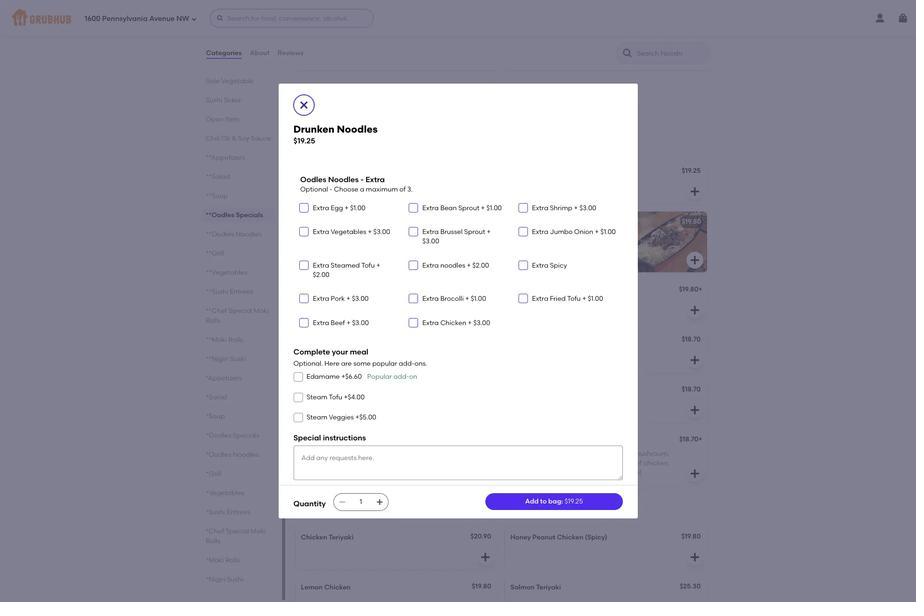 Task type: describe. For each thing, give the bounding box(es) containing it.
*chef special maki rolls tab
[[206, 527, 271, 547]]

mushroom,
[[634, 450, 670, 458]]

drunken
[[294, 123, 335, 135]]

open item
[[206, 116, 239, 123]]

edamame + $6.60
[[307, 374, 362, 381]]

sushi for *nigiri sushi
[[227, 576, 243, 584]]

**oodles noodles inside **oodles noodles tab
[[206, 231, 262, 239]]

oodles for spicy
[[301, 287, 324, 295]]

*nigiri sushi tab
[[206, 575, 271, 585]]

reviews
[[278, 49, 304, 57]]

(spicy) for honey peanut chicken (spicy)
[[585, 534, 608, 542]]

bean
[[440, 204, 457, 212]]

**soup
[[206, 192, 228, 200]]

2 vertical spatial $18.70
[[680, 436, 699, 444]]

categories button
[[206, 36, 242, 70]]

+ inside extra brussel sprout + $3.00
[[487, 228, 491, 236]]

honey peanut chicken (spicy)
[[511, 534, 608, 542]]

add
[[525, 498, 539, 506]]

curry for suicide curry
[[536, 35, 554, 43]]

extra fried tofu + $1.00
[[532, 295, 603, 303]]

brocolli
[[440, 295, 464, 303]]

extra brussel sprout + $3.00
[[423, 228, 491, 246]]

spicy for extra
[[550, 262, 567, 270]]

pad see you
[[511, 287, 550, 295]]

**chef special maki rolls tab
[[206, 306, 271, 326]]

noodles left the
[[511, 218, 537, 226]]

with
[[577, 450, 591, 458]]

sprout for extra bean sprout
[[459, 204, 480, 212]]

pennsylvania
[[102, 14, 148, 23]]

and
[[529, 450, 542, 458]]

$1.00 for extra bean sprout + $1.00
[[487, 204, 502, 212]]

**oodles specials tab
[[206, 211, 271, 220]]

*oodles specials
[[206, 432, 259, 440]]

extra for extra bean sprout
[[423, 204, 439, 212]]

$2.00 inside extra steamed tofu + $2.00
[[313, 271, 330, 279]]

extra inside oodles noodles - extra optional - choose a maximum of 3.
[[366, 175, 385, 184]]

maximum
[[366, 186, 398, 194]]

1 horizontal spatial -
[[361, 175, 364, 184]]

sprout.
[[588, 460, 610, 468]]

1600
[[85, 14, 100, 23]]

$20.90 for $20.90 +
[[678, 34, 699, 42]]

$1.00 for extra jumbo onion + $1.00
[[601, 228, 616, 236]]

**appetizers tab
[[206, 153, 271, 163]]

Special instructions text field
[[294, 446, 623, 481]]

about
[[250, 49, 270, 57]]

sour
[[543, 450, 557, 458]]

sushi sides
[[206, 96, 241, 104]]

*oodles specials tab
[[206, 431, 271, 441]]

**grill tab
[[206, 249, 271, 259]]

2 vertical spatial $19.25
[[565, 498, 583, 506]]

extra pork + $3.00
[[313, 295, 369, 303]]

extra for extra brocolli
[[423, 295, 439, 303]]

maki for **chef special maki rolls
[[254, 307, 269, 315]]

curry inside button
[[301, 168, 319, 176]]

fried for tofu
[[550, 295, 566, 303]]

*soup tab
[[206, 412, 271, 422]]

extra up you
[[532, 262, 549, 270]]

to
[[540, 498, 547, 506]]

spicy for oodles
[[325, 287, 343, 295]]

extra for extra steamed tofu
[[313, 262, 329, 270]]

rice
[[335, 85, 349, 93]]

steamed
[[331, 262, 360, 270]]

optional.
[[294, 360, 323, 368]]

steam for steam veggies
[[307, 414, 328, 422]]

*oodles for *oodles specials
[[206, 432, 231, 440]]

extra chicken + $3.00
[[423, 319, 490, 327]]

noodles
[[440, 262, 466, 270]]

pork
[[331, 295, 345, 303]]

extra for extra chicken
[[423, 319, 439, 327]]

*grill
[[206, 471, 221, 479]]

fried for rice
[[317, 85, 333, 93]]

$20.90 +
[[678, 34, 703, 42]]

$25.30
[[680, 584, 701, 591]]

spicy and sour broth with rice noodles, mushroom, tomato, cilantro & bean sprout. choice of chicken, beef, pork or vegetables (shrimp $3 extra)
[[511, 450, 670, 477]]

noodles inside tab
[[236, 231, 262, 239]]

edamame
[[307, 374, 340, 381]]

here
[[325, 360, 340, 368]]

mee
[[301, 218, 315, 226]]

choice
[[611, 460, 634, 468]]

add- inside complete your meal optional. here are some popular add-ons.
[[399, 360, 415, 368]]

about button
[[249, 36, 270, 70]]

nw
[[177, 14, 189, 23]]

pho bo button
[[295, 381, 498, 423]]

curry laksa
[[301, 168, 340, 176]]

$6.60
[[345, 374, 362, 381]]

egg
[[331, 204, 343, 212]]

*oodles for *oodles noodles
[[206, 451, 231, 459]]

*nigiri sushi
[[206, 576, 243, 584]]

extra noodles + $2.00
[[423, 262, 489, 270]]

broth
[[559, 450, 576, 458]]

sauce
[[251, 135, 271, 143]]

noodles up oodles noodles - extra optional - choose a maximum of 3.
[[340, 140, 381, 152]]

rolls right **maki
[[228, 336, 243, 344]]

veggies
[[329, 414, 354, 422]]

bo
[[315, 387, 323, 395]]

extra for extra egg
[[313, 204, 329, 212]]

categories
[[206, 49, 242, 57]]

pho bo
[[301, 387, 323, 395]]

*oodles noodles
[[206, 451, 259, 459]]

extra)
[[624, 469, 642, 477]]

$3
[[615, 469, 622, 477]]

chicken right lemon at the left bottom of the page
[[324, 584, 351, 592]]

brussel
[[440, 228, 463, 236]]

*appetizers
[[206, 375, 242, 383]]

curry for red curry
[[315, 35, 333, 43]]

1 horizontal spatial on
[[539, 218, 547, 226]]

**sushi
[[206, 288, 228, 296]]

**chef
[[206, 307, 227, 315]]

teriyaki for chicken teriyaki
[[329, 534, 354, 542]]

special for *chef special maki rolls
[[225, 528, 249, 536]]

red curry
[[301, 35, 333, 43]]

$19.25 button
[[505, 162, 707, 204]]

rolls right *maki
[[225, 557, 240, 565]]

jumbo
[[550, 228, 573, 236]]

you
[[538, 287, 550, 295]]

extra for extra vegetables
[[313, 228, 329, 236]]

noodles inside button
[[367, 437, 394, 445]]

lemon chicken
[[301, 584, 351, 592]]

chili
[[206, 135, 220, 143]]

chicken down the quantity
[[301, 534, 327, 542]]

*vegetables
[[206, 490, 244, 498]]

$3.00 for extra beef + $3.00
[[352, 319, 369, 327]]

(shrimp
[[588, 469, 613, 477]]

1 $18.70 button from the top
[[505, 331, 707, 373]]

*salad tab
[[206, 393, 271, 403]]

$19.80 + for thai fried rice (spicy)
[[470, 84, 493, 92]]

extra for extra brussel sprout
[[423, 228, 439, 236]]

$19.25 inside the drunken noodles $19.25
[[294, 136, 315, 145]]

vegetable
[[221, 77, 253, 85]]

*nigiri
[[206, 576, 225, 584]]

*appetizers tab
[[206, 374, 271, 384]]

extra jumbo onion + $1.00
[[532, 228, 616, 236]]

sushi for **nigiri sushi
[[230, 356, 246, 363]]

suicide
[[511, 35, 534, 43]]

$18.70 for first $18.70 button from the top of the page
[[682, 336, 701, 344]]

chili oil & soy sauce tab
[[206, 134, 271, 144]]

popular
[[372, 360, 397, 368]]

pork
[[528, 469, 542, 477]]

thai fried rice (spicy)
[[301, 85, 373, 93]]

entrees for *sushi entrees
[[227, 509, 250, 517]]

popular add-on
[[367, 374, 417, 381]]



Task type: vqa. For each thing, say whether or not it's contained in the screenshot.


Task type: locate. For each thing, give the bounding box(es) containing it.
entrees inside **sushi entrees tab
[[230, 288, 253, 296]]

entrees inside *sushi entrees tab
[[227, 509, 250, 517]]

0 vertical spatial &
[[231, 135, 236, 143]]

add- down the popular at the left bottom
[[394, 374, 409, 381]]

open item tab
[[206, 115, 271, 124]]

rolls inside "**chef special maki rolls"
[[206, 317, 220, 325]]

1 vertical spatial $20.90
[[471, 533, 491, 541]]

oodles spicy seafood ramen button
[[295, 281, 498, 323]]

1 vertical spatial special
[[294, 434, 321, 443]]

spicy up tomato,
[[511, 450, 528, 458]]

$3.00 inside extra brussel sprout + $3.00
[[423, 238, 439, 246]]

are
[[341, 360, 352, 368]]

special for **chef special maki rolls
[[228, 307, 252, 315]]

red
[[301, 35, 314, 43]]

& down 'broth'
[[563, 460, 568, 468]]

tofu inside extra steamed tofu + $2.00
[[361, 262, 375, 270]]

on down ons.
[[409, 374, 417, 381]]

special left stir-
[[294, 434, 321, 443]]

**oodles noodles tab
[[206, 230, 271, 240]]

steam down edamame
[[307, 394, 328, 402]]

1 horizontal spatial **oodles noodles
[[294, 140, 381, 152]]

1 horizontal spatial **grill
[[294, 506, 323, 518]]

0 horizontal spatial spicy
[[325, 287, 343, 295]]

1 horizontal spatial (spicy)
[[585, 534, 608, 542]]

extra left beef
[[313, 319, 329, 327]]

salmon
[[511, 584, 535, 592]]

1 vertical spatial (spicy)
[[585, 534, 608, 542]]

maki inside "**chef special maki rolls"
[[254, 307, 269, 315]]

some
[[353, 360, 371, 368]]

- up a
[[361, 175, 364, 184]]

curry right red
[[315, 35, 333, 43]]

tofu
[[361, 262, 375, 270], [567, 295, 581, 303], [329, 394, 342, 402]]

1 vertical spatial tofu
[[567, 295, 581, 303]]

teriyaki for salmon teriyaki
[[536, 584, 561, 592]]

1 vertical spatial maki
[[251, 528, 266, 536]]

1 vertical spatial $18.70
[[682, 386, 701, 394]]

svg image
[[898, 13, 909, 24], [298, 99, 309, 111], [301, 205, 307, 211], [411, 205, 416, 211], [520, 205, 526, 211], [520, 229, 526, 235], [480, 255, 491, 266], [411, 263, 416, 268], [301, 296, 307, 302], [520, 296, 526, 302], [689, 305, 701, 316], [411, 320, 416, 326], [689, 355, 701, 366], [295, 375, 301, 381], [689, 405, 701, 416], [295, 415, 301, 421], [480, 469, 491, 480], [689, 469, 701, 480], [376, 499, 383, 507], [480, 553, 491, 564], [689, 553, 701, 564]]

0 vertical spatial $18.70 button
[[505, 331, 707, 373]]

beef
[[331, 319, 345, 327]]

$19.80 + for red curry
[[470, 34, 493, 42]]

$3.00 down seafood
[[352, 295, 369, 303]]

0 vertical spatial -
[[361, 175, 364, 184]]

**oodles down **oodles specials
[[206, 231, 234, 239]]

$2.00 up extra pork + $3.00
[[313, 271, 330, 279]]

2 vertical spatial **oodles
[[206, 231, 234, 239]]

bag:
[[549, 498, 563, 506]]

**nigiri sushi
[[206, 356, 246, 363]]

0 vertical spatial **oodles
[[294, 140, 338, 152]]

1 vertical spatial $19.25
[[682, 167, 701, 175]]

specials for *oodles specials
[[233, 432, 259, 440]]

0 vertical spatial spicy
[[550, 262, 567, 270]]

1 vertical spatial specials
[[233, 432, 259, 440]]

entrees down *vegetables "tab"
[[227, 509, 250, 517]]

*oodles down *soup
[[206, 432, 231, 440]]

2 vertical spatial tofu
[[329, 394, 342, 402]]

Input item quantity number field
[[351, 495, 371, 512]]

2 horizontal spatial spicy
[[550, 262, 567, 270]]

1 vertical spatial fried
[[550, 295, 566, 303]]

tomato,
[[511, 460, 536, 468]]

goreng
[[316, 218, 340, 226]]

*vegetables tab
[[206, 489, 271, 499]]

sushi left the sides
[[206, 96, 222, 104]]

0 vertical spatial sprout
[[459, 204, 480, 212]]

popular
[[367, 374, 392, 381]]

search icon image
[[622, 48, 633, 59]]

noodles up **grill tab
[[236, 231, 262, 239]]

0 vertical spatial on
[[539, 218, 547, 226]]

1 vertical spatial teriyaki
[[536, 584, 561, 592]]

1 vertical spatial **grill
[[294, 506, 323, 518]]

a
[[360, 186, 364, 194]]

**oodles for **oodles specials tab
[[206, 211, 234, 219]]

add- up popular add-on
[[399, 360, 415, 368]]

specials for **oodles specials
[[236, 211, 263, 219]]

1 vertical spatial sushi
[[230, 356, 246, 363]]

special instructions
[[294, 434, 366, 443]]

singapore stir-fried noodles
[[301, 437, 394, 445]]

sushi sides tab
[[206, 95, 271, 105]]

extra for extra noodles
[[423, 262, 439, 270]]

sushi inside sushi sides 'tab'
[[206, 96, 222, 104]]

1 vertical spatial entrees
[[227, 509, 250, 517]]

0 horizontal spatial $20.90
[[471, 533, 491, 541]]

extra left steamed
[[313, 262, 329, 270]]

1 horizontal spatial $20.90
[[678, 34, 699, 42]]

maki down *sushi entrees tab
[[251, 528, 266, 536]]

sides
[[224, 96, 241, 104]]

steam up singapore
[[307, 414, 328, 422]]

2 horizontal spatial $19.25
[[682, 167, 701, 175]]

$19.80 + for pad see you
[[679, 286, 703, 294]]

0 horizontal spatial fried
[[317, 85, 333, 93]]

**oodles for **oodles noodles tab
[[206, 231, 234, 239]]

0 horizontal spatial $19.25
[[294, 136, 315, 145]]

0 vertical spatial fried
[[317, 85, 333, 93]]

svg image
[[216, 15, 224, 22], [191, 16, 197, 22], [689, 53, 701, 64], [689, 186, 701, 198], [301, 229, 307, 235], [411, 229, 416, 235], [689, 255, 701, 266], [301, 263, 307, 268], [520, 263, 526, 268], [411, 296, 416, 302], [301, 320, 307, 326], [339, 499, 346, 507]]

ons.
[[415, 360, 427, 368]]

extra down noodles on the boat
[[532, 228, 549, 236]]

extra left "bean"
[[423, 204, 439, 212]]

$20.90 up search nooshi search box
[[678, 34, 699, 42]]

Search Nooshi search field
[[636, 49, 708, 58]]

0 vertical spatial teriyaki
[[329, 534, 354, 542]]

0 vertical spatial $20.90
[[678, 34, 699, 42]]

$3.00 right vegetables
[[374, 228, 390, 236]]

0 vertical spatial $18.70
[[682, 336, 701, 344]]

extra for extra fried tofu
[[532, 295, 549, 303]]

*oodles inside tab
[[206, 451, 231, 459]]

oodles
[[300, 175, 326, 184], [301, 287, 324, 295]]

sprout right "bean"
[[459, 204, 480, 212]]

extra left "pork"
[[313, 295, 329, 303]]

fried down "$5.00"
[[349, 437, 366, 445]]

1 vertical spatial $18.70 button
[[505, 381, 707, 423]]

2 vertical spatial $19.80 +
[[679, 286, 703, 294]]

1 vertical spatial **oodles noodles
[[206, 231, 262, 239]]

$1.00 for extra fried tofu + $1.00
[[588, 295, 603, 303]]

2 vertical spatial special
[[225, 528, 249, 536]]

of up extra)
[[636, 460, 642, 468]]

curry
[[315, 35, 333, 43], [536, 35, 554, 43], [301, 168, 319, 176]]

shrimp
[[550, 204, 573, 212]]

1 *oodles from the top
[[206, 432, 231, 440]]

extra up noodles on the boat
[[532, 204, 549, 212]]

of inside spicy and sour broth with rice noodles, mushroom, tomato, cilantro & bean sprout. choice of chicken, beef, pork or vegetables (shrimp $3 extra)
[[636, 460, 642, 468]]

steam tofu + $4.00
[[307, 394, 365, 402]]

$2.00
[[473, 262, 489, 270], [313, 271, 330, 279]]

0 vertical spatial oodles
[[300, 175, 326, 184]]

specials down the *soup tab
[[233, 432, 259, 440]]

boat
[[560, 218, 576, 226]]

noodles
[[337, 123, 378, 135], [340, 140, 381, 152], [328, 175, 359, 184], [511, 218, 537, 226], [236, 231, 262, 239], [367, 437, 394, 445], [233, 451, 259, 459]]

1 horizontal spatial &
[[563, 460, 568, 468]]

extra inside extra brussel sprout + $3.00
[[423, 228, 439, 236]]

steam for steam tofu
[[307, 394, 328, 402]]

*soup
[[206, 413, 225, 421]]

2 vertical spatial spicy
[[511, 450, 528, 458]]

**nigiri sushi tab
[[206, 355, 271, 364]]

curry right suicide
[[536, 35, 554, 43]]

1 vertical spatial **oodles
[[206, 211, 234, 219]]

extra for extra shrimp
[[532, 204, 549, 212]]

0 vertical spatial $19.80 +
[[470, 34, 493, 42]]

*maki rolls tab
[[206, 556, 271, 566]]

see
[[525, 287, 537, 295]]

0 vertical spatial **grill
[[206, 250, 224, 258]]

extra left "brocolli"
[[423, 295, 439, 303]]

chicken,
[[644, 460, 670, 468]]

*grill tab
[[206, 470, 271, 479]]

sushi inside **nigiri sushi tab
[[230, 356, 246, 363]]

2 horizontal spatial tofu
[[567, 295, 581, 303]]

$3.00 down extra brocolli + $1.00
[[474, 319, 490, 327]]

vegetables
[[552, 469, 587, 477]]

extra for extra beef
[[313, 319, 329, 327]]

stir-
[[336, 437, 349, 445]]

2 vertical spatial sushi
[[227, 576, 243, 584]]

extra spicy
[[532, 262, 567, 270]]

0 horizontal spatial of
[[400, 186, 406, 194]]

spicy inside button
[[325, 287, 343, 295]]

1 vertical spatial sprout
[[464, 228, 485, 236]]

0 vertical spatial (spicy)
[[350, 85, 373, 93]]

**nigiri
[[206, 356, 228, 363]]

main navigation navigation
[[0, 0, 916, 36]]

sushi down *maki rolls tab
[[227, 576, 243, 584]]

1 horizontal spatial tofu
[[361, 262, 375, 270]]

2 *oodles from the top
[[206, 451, 231, 459]]

$3.00 up extra noodles + $2.00
[[423, 238, 439, 246]]

sushi down **maki rolls tab
[[230, 356, 246, 363]]

of left 3.
[[400, 186, 406, 194]]

+ inside extra steamed tofu + $2.00
[[377, 262, 380, 270]]

oodles up optional
[[300, 175, 326, 184]]

spicy down jumbo
[[550, 262, 567, 270]]

0 horizontal spatial (spicy)
[[350, 85, 373, 93]]

0 vertical spatial add-
[[399, 360, 415, 368]]

extra brocolli + $1.00
[[423, 295, 486, 303]]

side vegetable
[[206, 77, 253, 85]]

noodles up choose
[[328, 175, 359, 184]]

svg image inside main navigation navigation
[[898, 13, 909, 24]]

1 vertical spatial *oodles
[[206, 451, 231, 459]]

specials down **soup tab
[[236, 211, 263, 219]]

*maki
[[206, 557, 224, 565]]

oodles up extra pork + $3.00
[[301, 287, 324, 295]]

$19.25
[[294, 136, 315, 145], [682, 167, 701, 175], [565, 498, 583, 506]]

oodles inside button
[[301, 287, 324, 295]]

instructions
[[323, 434, 366, 443]]

tofu for extra fried tofu
[[567, 295, 581, 303]]

extra down mee goreng
[[313, 228, 329, 236]]

noodles inside tab
[[233, 451, 259, 459]]

1 vertical spatial $2.00
[[313, 271, 330, 279]]

rolls
[[206, 317, 220, 325], [228, 336, 243, 344], [206, 538, 220, 546], [225, 557, 240, 565]]

fried inside button
[[349, 437, 366, 445]]

**grill up **vegetables
[[206, 250, 224, 258]]

0 horizontal spatial -
[[330, 186, 333, 194]]

spicy inside spicy and sour broth with rice noodles, mushroom, tomato, cilantro & bean sprout. choice of chicken, beef, pork or vegetables (shrimp $3 extra)
[[511, 450, 528, 458]]

**maki rolls
[[206, 336, 243, 344]]

extra down extra brocolli + $1.00
[[423, 319, 439, 327]]

side vegetable tab
[[206, 76, 271, 86]]

1 vertical spatial -
[[330, 186, 333, 194]]

sprout inside extra brussel sprout + $3.00
[[464, 228, 485, 236]]

noodles on the boat
[[511, 218, 576, 226]]

**oodles down drunken
[[294, 140, 338, 152]]

2 horizontal spatial fried
[[550, 295, 566, 303]]

0 vertical spatial tofu
[[361, 262, 375, 270]]

$20.90
[[678, 34, 699, 42], [471, 533, 491, 541]]

0 vertical spatial of
[[400, 186, 406, 194]]

1 vertical spatial add-
[[394, 374, 409, 381]]

chicken down extra brocolli + $1.00
[[440, 319, 466, 327]]

**grill inside tab
[[206, 250, 224, 258]]

$3.00 for extra chicken + $3.00
[[474, 319, 490, 327]]

noodles right drunken
[[337, 123, 378, 135]]

$3.00
[[580, 204, 597, 212], [374, 228, 390, 236], [423, 238, 439, 246], [352, 295, 369, 303], [352, 319, 369, 327], [474, 319, 490, 327]]

**grill
[[206, 250, 224, 258], [294, 506, 323, 518]]

rolls inside *chef special maki rolls
[[206, 538, 220, 546]]

rolls down **chef
[[206, 317, 220, 325]]

$3.00 right beef
[[352, 319, 369, 327]]

**oodles noodles
[[294, 140, 381, 152], [206, 231, 262, 239]]

extra for extra jumbo onion
[[532, 228, 549, 236]]

extra down you
[[532, 295, 549, 303]]

2 steam from the top
[[307, 414, 328, 422]]

0 vertical spatial maki
[[254, 307, 269, 315]]

peanut
[[533, 534, 556, 542]]

0 horizontal spatial **oodles noodles
[[206, 231, 262, 239]]

curry laksa button
[[295, 162, 498, 204]]

1 steam from the top
[[307, 394, 328, 402]]

steam
[[307, 394, 328, 402], [307, 414, 328, 422]]

1 vertical spatial &
[[563, 460, 568, 468]]

$20.90 for $20.90
[[471, 533, 491, 541]]

maki
[[254, 307, 269, 315], [251, 528, 266, 536]]

& inside spicy and sour broth with rice noodles, mushroom, tomato, cilantro & bean sprout. choice of chicken, beef, pork or vegetables (shrimp $3 extra)
[[563, 460, 568, 468]]

$18.70 for first $18.70 button from the bottom
[[682, 386, 701, 394]]

(spicy)
[[350, 85, 373, 93], [585, 534, 608, 542]]

0 horizontal spatial $2.00
[[313, 271, 330, 279]]

special inside *chef special maki rolls
[[225, 528, 249, 536]]

**oodles down **soup on the top left
[[206, 211, 234, 219]]

1 horizontal spatial of
[[636, 460, 642, 468]]

*chef
[[206, 528, 224, 536]]

$3.00 for extra pork + $3.00
[[352, 295, 369, 303]]

**vegetables tab
[[206, 268, 271, 278]]

0 vertical spatial **oodles noodles
[[294, 140, 381, 152]]

1 horizontal spatial teriyaki
[[536, 584, 561, 592]]

*oodles noodles tab
[[206, 450, 271, 460]]

extra up the 'maximum'
[[366, 175, 385, 184]]

0 vertical spatial entrees
[[230, 288, 253, 296]]

oodles inside oodles noodles - extra optional - choose a maximum of 3.
[[300, 175, 326, 184]]

sushi inside the *nigiri sushi tab
[[227, 576, 243, 584]]

special down *sushi entrees tab
[[225, 528, 249, 536]]

chicken right peanut
[[557, 534, 584, 542]]

*chef special maki rolls
[[206, 528, 266, 546]]

of inside oodles noodles - extra optional - choose a maximum of 3.
[[400, 186, 406, 194]]

**sushi entrees tab
[[206, 287, 271, 297]]

& inside tab
[[231, 135, 236, 143]]

0 vertical spatial specials
[[236, 211, 263, 219]]

**soup tab
[[206, 191, 271, 201]]

noodles up the *grill tab
[[233, 451, 259, 459]]

oodles for noodles
[[300, 175, 326, 184]]

complete
[[294, 348, 330, 357]]

*oodles inside tab
[[206, 432, 231, 440]]

$2.00 right noodles
[[473, 262, 489, 270]]

0 vertical spatial $2.00
[[473, 262, 489, 270]]

noodles inside oodles noodles - extra optional - choose a maximum of 3.
[[328, 175, 359, 184]]

teriyaki right the salmon
[[536, 584, 561, 592]]

$19.25 inside button
[[682, 167, 701, 175]]

meal
[[350, 348, 369, 357]]

noodles inside the drunken noodles $19.25
[[337, 123, 378, 135]]

extra bean sprout + $1.00
[[423, 204, 502, 212]]

1 vertical spatial steam
[[307, 414, 328, 422]]

- left choose
[[330, 186, 333, 194]]

0 vertical spatial *oodles
[[206, 432, 231, 440]]

$1.00
[[350, 204, 366, 212], [487, 204, 502, 212], [601, 228, 616, 236], [471, 295, 486, 303], [588, 295, 603, 303]]

$4.00
[[348, 394, 365, 402]]

**salad
[[206, 173, 230, 181]]

teriyaki down input item quantity number field
[[329, 534, 354, 542]]

*oodles up *grill
[[206, 451, 231, 459]]

(spicy) for thai fried rice (spicy)
[[350, 85, 373, 93]]

**vegetables
[[206, 269, 247, 277]]

maki for *chef special maki rolls
[[251, 528, 266, 536]]

1 vertical spatial on
[[409, 374, 417, 381]]

& right oil
[[231, 135, 236, 143]]

1 vertical spatial $19.80 +
[[470, 84, 493, 92]]

add to bag: $19.25
[[525, 498, 583, 506]]

maki down **sushi entrees tab at the left of page
[[254, 307, 269, 315]]

vegetables
[[331, 228, 366, 236]]

sprout for extra brussel sprout
[[464, 228, 485, 236]]

0 vertical spatial $19.25
[[294, 136, 315, 145]]

chili oil & soy sauce
[[206, 135, 271, 143]]

0 horizontal spatial on
[[409, 374, 417, 381]]

cilantro
[[537, 460, 562, 468]]

entrees for **sushi entrees
[[230, 288, 253, 296]]

**salad tab
[[206, 172, 271, 182]]

$3.00 for extra shrimp + $3.00
[[580, 204, 597, 212]]

1 horizontal spatial $2.00
[[473, 262, 489, 270]]

2 vertical spatial fried
[[349, 437, 366, 445]]

1 vertical spatial spicy
[[325, 287, 343, 295]]

fried down "extra spicy"
[[550, 295, 566, 303]]

extra steamed tofu + $2.00
[[313, 262, 380, 279]]

**maki rolls tab
[[206, 335, 271, 345]]

reviews button
[[277, 36, 304, 70]]

extra inside extra steamed tofu + $2.00
[[313, 262, 329, 270]]

pho
[[301, 387, 313, 395]]

$18.70 +
[[680, 436, 703, 444]]

$3.00 for extra vegetables + $3.00
[[374, 228, 390, 236]]

1 horizontal spatial spicy
[[511, 450, 528, 458]]

0 vertical spatial steam
[[307, 394, 328, 402]]

rolls down *chef at the bottom
[[206, 538, 220, 546]]

1 horizontal spatial fried
[[349, 437, 366, 445]]

suicide curry
[[511, 35, 554, 43]]

extra left noodles
[[423, 262, 439, 270]]

0 horizontal spatial tofu
[[329, 394, 342, 402]]

extra for extra pork
[[313, 295, 329, 303]]

tofu for extra steamed tofu
[[361, 262, 375, 270]]

*sushi entrees tab
[[206, 508, 271, 518]]

noodles down "$5.00"
[[367, 437, 394, 445]]

2 $18.70 button from the top
[[505, 381, 707, 423]]

0 horizontal spatial teriyaki
[[329, 534, 354, 542]]

choose
[[334, 186, 359, 194]]

oil
[[221, 135, 230, 143]]

optional
[[300, 186, 328, 194]]

1 vertical spatial of
[[636, 460, 642, 468]]

extra left brussel
[[423, 228, 439, 236]]

**grill up chicken teriyaki
[[294, 506, 323, 518]]

on left the
[[539, 218, 547, 226]]

1 vertical spatial oodles
[[301, 287, 324, 295]]

**oodles noodles down **oodles specials
[[206, 231, 262, 239]]

$3.00 up 'onion'
[[580, 204, 597, 212]]

sprout right brussel
[[464, 228, 485, 236]]

spicy up "pork"
[[325, 287, 343, 295]]

0 vertical spatial sushi
[[206, 96, 222, 104]]

special down **sushi entrees tab at the left of page
[[228, 307, 252, 315]]

extra up mee goreng
[[313, 204, 329, 212]]

curry up optional
[[301, 168, 319, 176]]

0 horizontal spatial **grill
[[206, 250, 224, 258]]

**oodles noodles up laksa
[[294, 140, 381, 152]]

fried left rice
[[317, 85, 333, 93]]

maki inside *chef special maki rolls
[[251, 528, 266, 536]]

**chef special maki rolls
[[206, 307, 269, 325]]

entrees down **vegetables tab
[[230, 288, 253, 296]]

mee goreng button
[[295, 212, 498, 273]]

special inside "**chef special maki rolls"
[[228, 307, 252, 315]]

noodles on the boat image
[[637, 212, 707, 273]]

0 horizontal spatial &
[[231, 135, 236, 143]]

0 vertical spatial special
[[228, 307, 252, 315]]

1 horizontal spatial $19.25
[[565, 498, 583, 506]]

$20.90 left honey
[[471, 533, 491, 541]]



